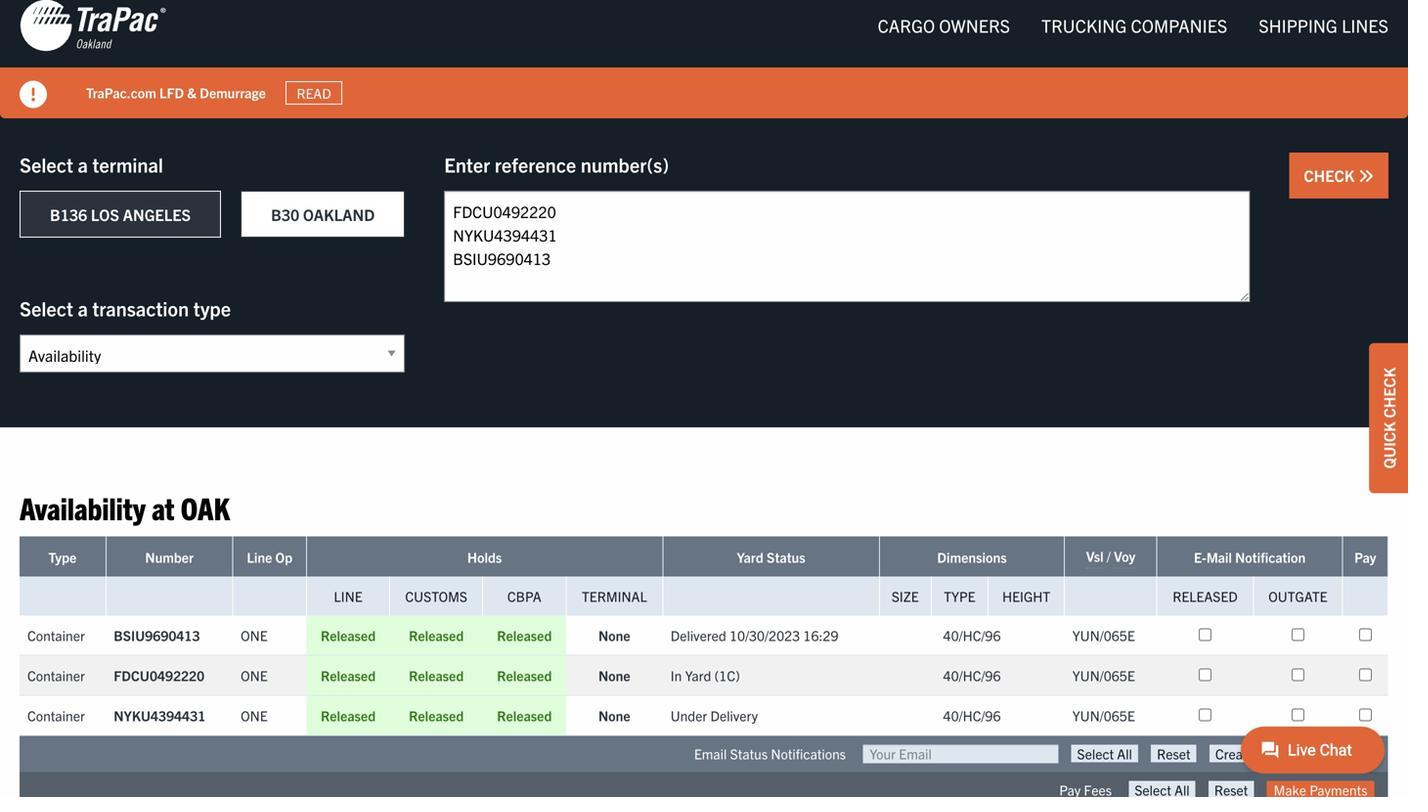 Task type: locate. For each thing, give the bounding box(es) containing it.
voy
[[1114, 547, 1136, 565]]

2 vertical spatial 40/hc/96
[[943, 706, 1001, 724]]

one for bsiu9690413
[[241, 626, 268, 644]]

lines
[[1342, 14, 1389, 36]]

b136
[[50, 204, 87, 224]]

yard
[[737, 548, 764, 566], [685, 666, 711, 684]]

40/hc/96
[[943, 626, 1001, 644], [943, 666, 1001, 684], [943, 706, 1001, 724]]

0 vertical spatial status
[[767, 548, 805, 566]]

1 vertical spatial one
[[241, 666, 268, 684]]

trucking companies
[[1042, 14, 1228, 36]]

one for nyku4394431
[[241, 706, 268, 724]]

0 horizontal spatial yard
[[685, 666, 711, 684]]

companies
[[1131, 14, 1228, 36]]

yun/065e for (1c)
[[1073, 666, 1135, 684]]

line left customs
[[334, 587, 362, 605]]

one down line op
[[241, 626, 268, 644]]

enter
[[444, 152, 490, 177]]

2 container from the top
[[27, 666, 85, 684]]

container for bsiu9690413
[[27, 626, 85, 644]]

3 none from the top
[[599, 706, 630, 724]]

1 none from the top
[[599, 626, 630, 644]]

customs
[[405, 587, 467, 605]]

1 vertical spatial a
[[78, 296, 88, 320]]

op
[[275, 548, 293, 566]]

line
[[247, 548, 272, 566], [334, 587, 362, 605]]

2 40/hc/96 from the top
[[943, 666, 1001, 684]]

yard status
[[737, 548, 805, 566]]

3 container from the top
[[27, 706, 85, 724]]

type
[[48, 548, 77, 566], [944, 587, 976, 605]]

3 yun/065e from the top
[[1073, 706, 1135, 724]]

status up the 10/30/2023
[[767, 548, 805, 566]]

email
[[694, 745, 727, 762]]

status
[[767, 548, 805, 566], [730, 745, 768, 762]]

cargo owners
[[878, 14, 1010, 36]]

quick
[[1379, 422, 1398, 469]]

2 none from the top
[[599, 666, 630, 684]]

1 vertical spatial select
[[20, 296, 73, 320]]

0 vertical spatial line
[[247, 548, 272, 566]]

0 vertical spatial select
[[20, 152, 73, 177]]

0 horizontal spatial line
[[247, 548, 272, 566]]

holds
[[467, 548, 502, 566]]

0 vertical spatial 40/hc/96
[[943, 626, 1001, 644]]

0 horizontal spatial check
[[1304, 165, 1358, 185]]

0 vertical spatial type
[[48, 548, 77, 566]]

1 container from the top
[[27, 626, 85, 644]]

angeles
[[123, 204, 191, 224]]

none down terminal
[[599, 626, 630, 644]]

1 yun/065e from the top
[[1073, 626, 1135, 644]]

type
[[193, 296, 231, 320]]

under delivery
[[671, 706, 758, 724]]

bsiu9690413
[[114, 626, 200, 644]]

1 vertical spatial status
[[730, 745, 768, 762]]

one right nyku4394431
[[241, 706, 268, 724]]

1 40/hc/96 from the top
[[943, 626, 1001, 644]]

1 one from the top
[[241, 626, 268, 644]]

none for in yard (1c)
[[599, 666, 630, 684]]

1 vertical spatial check
[[1379, 367, 1398, 418]]

1 horizontal spatial yard
[[737, 548, 764, 566]]

2 vertical spatial container
[[27, 706, 85, 724]]

cargo owners link
[[862, 6, 1026, 45]]

enter reference number(s)
[[444, 152, 669, 177]]

&
[[187, 84, 197, 101]]

2 a from the top
[[78, 296, 88, 320]]

banner
[[0, 0, 1408, 118]]

delivered 10/30/2023 16:29
[[671, 626, 839, 644]]

2 vertical spatial none
[[599, 706, 630, 724]]

terminal
[[92, 152, 163, 177]]

a
[[78, 152, 88, 177], [78, 296, 88, 320]]

one
[[241, 626, 268, 644], [241, 666, 268, 684], [241, 706, 268, 724]]

select
[[20, 152, 73, 177], [20, 296, 73, 320]]

0 vertical spatial yard
[[737, 548, 764, 566]]

availability at oak
[[20, 488, 230, 526]]

0 vertical spatial a
[[78, 152, 88, 177]]

line for line
[[334, 587, 362, 605]]

yard right in
[[685, 666, 711, 684]]

40/hc/96 for (1c)
[[943, 666, 1001, 684]]

2 one from the top
[[241, 666, 268, 684]]

one for fdcu0492220
[[241, 666, 268, 684]]

released
[[1173, 587, 1238, 605], [321, 626, 376, 644], [409, 626, 464, 644], [497, 626, 552, 644], [321, 666, 376, 684], [409, 666, 464, 684], [497, 666, 552, 684], [321, 706, 376, 724], [409, 706, 464, 724], [497, 706, 552, 724]]

e-
[[1194, 548, 1207, 566]]

demurrage
[[200, 84, 266, 101]]

oak
[[181, 488, 230, 526]]

type down availability
[[48, 548, 77, 566]]

vsl / voy
[[1086, 547, 1136, 565]]

0 vertical spatial container
[[27, 626, 85, 644]]

line op
[[247, 548, 293, 566]]

1 select from the top
[[20, 152, 73, 177]]

1 vertical spatial line
[[334, 587, 362, 605]]

owners
[[939, 14, 1010, 36]]

at
[[152, 488, 175, 526]]

40/hc/96 for 16:29
[[943, 626, 1001, 644]]

shipping lines
[[1259, 14, 1389, 36]]

0 vertical spatial yun/065e
[[1073, 626, 1135, 644]]

container for nyku4394431
[[27, 706, 85, 724]]

1 vertical spatial 40/hc/96
[[943, 666, 1001, 684]]

b136 los angeles
[[50, 204, 191, 224]]

None checkbox
[[1199, 628, 1212, 641], [1199, 668, 1212, 681], [1359, 668, 1372, 681], [1199, 708, 1212, 721], [1199, 628, 1212, 641], [1199, 668, 1212, 681], [1359, 668, 1372, 681], [1199, 708, 1212, 721]]

a for transaction
[[78, 296, 88, 320]]

none
[[599, 626, 630, 644], [599, 666, 630, 684], [599, 706, 630, 724]]

/
[[1107, 547, 1111, 565]]

none left in
[[599, 666, 630, 684]]

one right fdcu0492220
[[241, 666, 268, 684]]

3 one from the top
[[241, 706, 268, 724]]

lfd
[[159, 84, 184, 101]]

1 horizontal spatial line
[[334, 587, 362, 605]]

select up the b136
[[20, 152, 73, 177]]

a left terminal
[[78, 152, 88, 177]]

1 vertical spatial container
[[27, 666, 85, 684]]

1 a from the top
[[78, 152, 88, 177]]

type down dimensions
[[944, 587, 976, 605]]

quick check link
[[1369, 343, 1408, 493]]

0 vertical spatial one
[[241, 626, 268, 644]]

select a terminal
[[20, 152, 163, 177]]

2 vertical spatial one
[[241, 706, 268, 724]]

none for under delivery
[[599, 706, 630, 724]]

0 horizontal spatial type
[[48, 548, 77, 566]]

delivery
[[710, 706, 758, 724]]

check inside button
[[1304, 165, 1358, 185]]

2 yun/065e from the top
[[1073, 666, 1135, 684]]

2 vertical spatial yun/065e
[[1073, 706, 1135, 724]]

0 vertical spatial none
[[599, 626, 630, 644]]

quick check
[[1379, 367, 1398, 469]]

line left op at the left bottom of page
[[247, 548, 272, 566]]

menu bar
[[862, 6, 1404, 45]]

container
[[27, 626, 85, 644], [27, 666, 85, 684], [27, 706, 85, 724]]

None checkbox
[[1292, 628, 1304, 641], [1359, 628, 1372, 641], [1292, 668, 1304, 681], [1292, 708, 1304, 721], [1359, 708, 1372, 721], [1292, 628, 1304, 641], [1359, 628, 1372, 641], [1292, 668, 1304, 681], [1292, 708, 1304, 721], [1359, 708, 1372, 721]]

a left 'transaction'
[[78, 296, 88, 320]]

yun/065e
[[1073, 626, 1135, 644], [1073, 666, 1135, 684], [1073, 706, 1135, 724]]

1 vertical spatial type
[[944, 587, 976, 605]]

1 vertical spatial none
[[599, 666, 630, 684]]

none left under
[[599, 706, 630, 724]]

1 vertical spatial yard
[[685, 666, 711, 684]]

number(s)
[[581, 152, 669, 177]]

oakland image
[[20, 0, 166, 53]]

nyku4394431
[[114, 706, 206, 724]]

select left 'transaction'
[[20, 296, 73, 320]]

in
[[671, 666, 682, 684]]

0 vertical spatial check
[[1304, 165, 1358, 185]]

1 vertical spatial yun/065e
[[1073, 666, 1135, 684]]

oakland
[[303, 204, 375, 224]]

2 select from the top
[[20, 296, 73, 320]]

status right email
[[730, 745, 768, 762]]

yard up delivered 10/30/2023 16:29 at the bottom of the page
[[737, 548, 764, 566]]

menu bar containing cargo owners
[[862, 6, 1404, 45]]

None button
[[1071, 745, 1138, 762], [1151, 745, 1197, 762], [1210, 745, 1374, 762], [1129, 781, 1196, 797], [1209, 781, 1254, 797], [1071, 745, 1138, 762], [1151, 745, 1197, 762], [1210, 745, 1374, 762], [1129, 781, 1196, 797], [1209, 781, 1254, 797]]

solid image
[[1358, 168, 1374, 184]]

check
[[1304, 165, 1358, 185], [1379, 367, 1398, 418]]



Task type: describe. For each thing, give the bounding box(es) containing it.
dimensions
[[937, 548, 1007, 566]]

cbpa
[[507, 587, 541, 605]]

16:29
[[803, 626, 839, 644]]

Enter reference number(s) text field
[[444, 191, 1250, 302]]

pay
[[1355, 548, 1376, 566]]

shipping
[[1259, 14, 1338, 36]]

Your Email email field
[[863, 745, 1058, 763]]

reference
[[495, 152, 576, 177]]

(1c)
[[714, 666, 740, 684]]

menu bar inside banner
[[862, 6, 1404, 45]]

e-mail notification
[[1194, 548, 1306, 566]]

select a transaction type
[[20, 296, 231, 320]]

status for yard
[[767, 548, 805, 566]]

trapac.com lfd & demurrage
[[86, 84, 266, 101]]

trapac.com
[[86, 84, 156, 101]]

notification
[[1235, 548, 1306, 566]]

line for line op
[[247, 548, 272, 566]]

number
[[145, 548, 194, 566]]

los
[[91, 204, 119, 224]]

under
[[671, 706, 707, 724]]

select for select a terminal
[[20, 152, 73, 177]]

notifications
[[771, 745, 846, 762]]

terminal
[[582, 587, 647, 605]]

cargo
[[878, 14, 935, 36]]

a for terminal
[[78, 152, 88, 177]]

size
[[892, 587, 919, 605]]

delivered
[[671, 626, 726, 644]]

trucking
[[1042, 14, 1127, 36]]

trucking companies link
[[1026, 6, 1243, 45]]

read link
[[285, 81, 342, 105]]

mail
[[1207, 548, 1232, 566]]

outgate
[[1269, 587, 1328, 605]]

banner containing cargo owners
[[0, 0, 1408, 118]]

vsl
[[1086, 547, 1104, 565]]

read
[[297, 84, 331, 102]]

solid image
[[20, 81, 47, 108]]

in yard (1c)
[[671, 666, 740, 684]]

1 horizontal spatial check
[[1379, 367, 1398, 418]]

select for select a transaction type
[[20, 296, 73, 320]]

10/30/2023
[[730, 626, 800, 644]]

yun/065e for 16:29
[[1073, 626, 1135, 644]]

b30
[[271, 204, 299, 224]]

b30 oakland
[[271, 204, 375, 224]]

1 horizontal spatial type
[[944, 587, 976, 605]]

shipping lines link
[[1243, 6, 1404, 45]]

height
[[1002, 587, 1051, 605]]

fdcu0492220
[[114, 666, 205, 684]]

transaction
[[92, 296, 189, 320]]

3 40/hc/96 from the top
[[943, 706, 1001, 724]]

availability
[[20, 488, 146, 526]]

check button
[[1289, 153, 1389, 199]]

container for fdcu0492220
[[27, 666, 85, 684]]

email status notifications
[[694, 745, 846, 762]]

status for email
[[730, 745, 768, 762]]

none for delivered 10/30/2023 16:29
[[599, 626, 630, 644]]



Task type: vqa. For each thing, say whether or not it's contained in the screenshot.
HAPAG LLOYD AMERICA INC (HLC) 'no'
no



